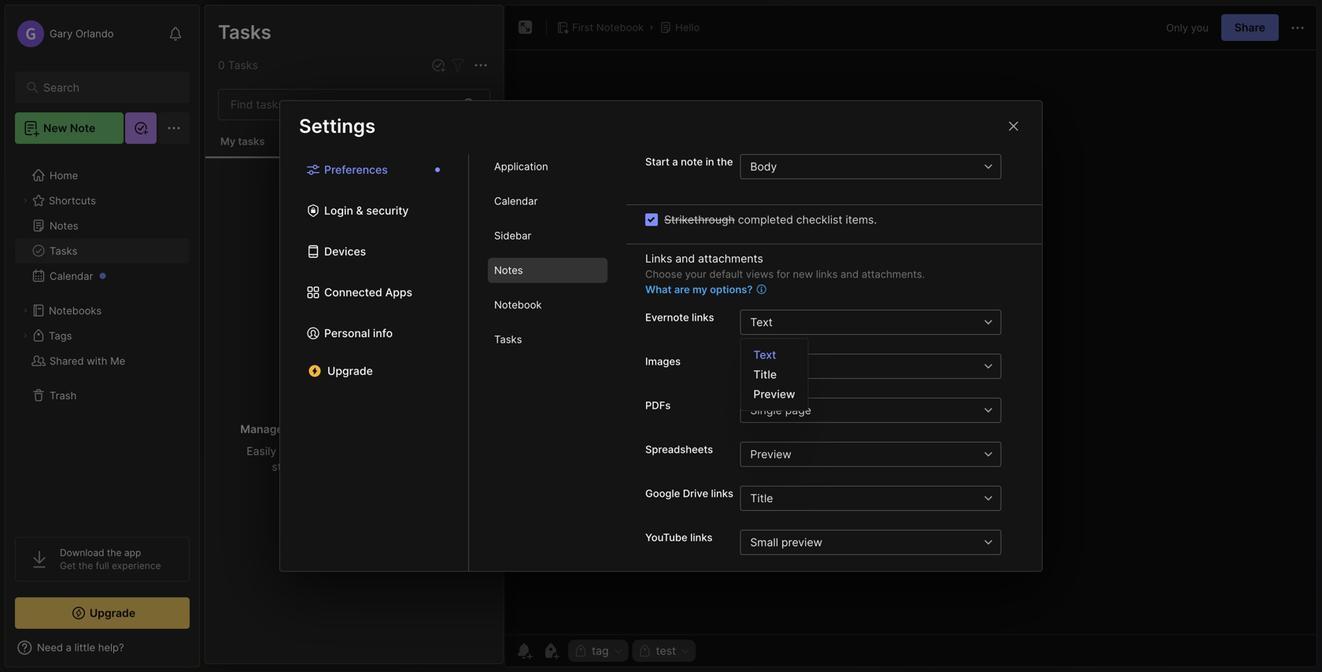 Task type: vqa. For each thing, say whether or not it's contained in the screenshot.


Task type: locate. For each thing, give the bounding box(es) containing it.
preview button down text button
[[740, 354, 976, 379]]

easily
[[247, 445, 276, 458]]

2 horizontal spatial notes
[[494, 265, 523, 277]]

2023 right 28,
[[258, 149, 282, 161]]

the down download
[[78, 561, 93, 572]]

tab list
[[280, 154, 469, 572], [469, 154, 627, 572]]

a right is at the left
[[255, 126, 261, 139]]

1 horizontal spatial test
[[656, 645, 676, 658]]

0 vertical spatial preview button
[[740, 354, 976, 379]]

2023 for nov 21, 2023
[[257, 248, 280, 259]]

2 vertical spatial the
[[78, 561, 93, 572]]

first notebook button
[[553, 17, 647, 39]]

trash
[[50, 390, 77, 402]]

sidebar
[[494, 230, 531, 242]]

1 horizontal spatial calendar
[[494, 195, 538, 208]]

1 vertical spatial 2023
[[257, 248, 280, 259]]

upgrade down "personal"
[[327, 365, 373, 378]]

2023 right the 21,
[[257, 248, 280, 259]]

upgrade down 'full'
[[90, 607, 136, 621]]

1 tab list from the left
[[280, 154, 469, 572]]

1 vertical spatial title
[[750, 492, 773, 506]]

1 horizontal spatial a
[[672, 156, 678, 168]]

1 vertical spatial notebook
[[494, 299, 542, 311]]

what
[[645, 284, 672, 296]]

my
[[220, 135, 236, 148]]

2 vertical spatial notes
[[494, 265, 523, 277]]

notes down shortcuts
[[50, 220, 78, 232]]

row group
[[205, 159, 503, 487]]

0 horizontal spatial a
[[255, 126, 261, 139]]

title button
[[740, 486, 976, 512]]

1 horizontal spatial the
[[107, 548, 122, 559]]

calendar inside button
[[50, 270, 93, 282]]

1 preview button from the top
[[740, 354, 976, 379]]

notebook right first on the top of page
[[596, 21, 644, 33]]

preview button for spreadsheets
[[740, 442, 976, 468]]

upgrade button down 'full'
[[15, 598, 190, 630]]

preview inside choose default view option for spreadsheets field
[[750, 448, 792, 462]]

sort
[[280, 445, 300, 458]]

shared with me
[[50, 355, 125, 367]]

login & security
[[324, 204, 409, 218]]

upgrade button inside main element
[[15, 598, 190, 630]]

tasks up nov 28, 2023
[[238, 135, 265, 148]]

notes up notes
[[217, 20, 271, 43]]

share button
[[1221, 14, 1279, 41]]

0 vertical spatial title
[[754, 368, 777, 382]]

1 vertical spatial tasks
[[358, 423, 386, 436]]

tasks
[[218, 20, 271, 44], [228, 59, 258, 72], [50, 245, 77, 257], [494, 334, 522, 346]]

text for text
[[750, 316, 773, 329]]

a
[[255, 126, 261, 139], [672, 156, 678, 168]]

preview down single
[[750, 448, 792, 462]]

0 vertical spatial hello
[[675, 21, 700, 33]]

1 horizontal spatial tasks
[[358, 423, 386, 436]]

tags button
[[15, 323, 189, 349]]

nov 28, 2023
[[221, 149, 282, 161]]

preview button up title button
[[740, 442, 976, 468]]

2 tab list from the left
[[469, 154, 627, 572]]

text up title 'link'
[[754, 349, 776, 362]]

easily sort by due date, note, or assigned status using this view and more
[[247, 445, 462, 474]]

Note Editor text field
[[505, 50, 1317, 635]]

tab list containing preferences
[[280, 154, 469, 572]]

1 horizontal spatial notebook
[[596, 21, 644, 33]]

apps
[[385, 286, 412, 299]]

links right youtube
[[690, 532, 713, 544]]

small preview button
[[740, 530, 976, 556]]

text inside text title preview
[[754, 349, 776, 362]]

using
[[307, 461, 335, 474]]

pdfs
[[645, 400, 671, 412]]

page
[[785, 404, 811, 418]]

nov down 'my'
[[221, 149, 239, 161]]

tasks button
[[15, 238, 189, 264]]

title inside button
[[750, 492, 773, 506]]

preview link
[[741, 385, 808, 405]]

1 vertical spatial hello
[[221, 110, 246, 122]]

preferences
[[324, 163, 388, 177]]

due
[[319, 445, 339, 458]]

0 vertical spatial a
[[255, 126, 261, 139]]

0 horizontal spatial in
[[404, 423, 414, 436]]

1 vertical spatial preview
[[754, 388, 795, 401]]

title link
[[741, 365, 808, 385]]

place
[[439, 423, 468, 436]]

and down or
[[387, 461, 407, 474]]

for
[[777, 268, 790, 281]]

calendar up notebooks
[[50, 270, 93, 282]]

1 horizontal spatial upgrade
[[327, 365, 373, 378]]

1 vertical spatial text
[[754, 349, 776, 362]]

connected
[[324, 286, 382, 299]]

my tasks
[[220, 135, 265, 148]]

are
[[674, 284, 690, 296]]

view
[[360, 461, 384, 474]]

0 vertical spatial 2023
[[258, 149, 282, 161]]

1 vertical spatial nov
[[221, 248, 239, 259]]

test right tag
[[656, 645, 676, 658]]

0 vertical spatial test
[[264, 126, 282, 139]]

2023
[[258, 149, 282, 161], [257, 248, 280, 259]]

tab list containing application
[[469, 154, 627, 572]]

2 nov from the top
[[221, 248, 239, 259]]

notes
[[227, 58, 256, 71]]

0 vertical spatial calendar
[[494, 195, 538, 208]]

Choose default view option for Spreadsheets field
[[740, 442, 1023, 468]]

test
[[264, 126, 282, 139], [656, 645, 676, 658]]

tasks inside button
[[238, 135, 265, 148]]

in right all
[[404, 423, 414, 436]]

tree
[[6, 153, 199, 523]]

1 vertical spatial preview button
[[740, 442, 976, 468]]

tasks left all
[[358, 423, 386, 436]]

text up text link
[[750, 316, 773, 329]]

0 horizontal spatial upgrade
[[90, 607, 136, 621]]

Choose default view option for Evernote links field
[[740, 310, 1023, 335]]

tasks inside tasks tab
[[494, 334, 522, 346]]

0 horizontal spatial notebook
[[494, 299, 542, 311]]

add a reminder image
[[515, 642, 534, 661]]

tasks inside tasks button
[[50, 245, 77, 257]]

1 nov from the top
[[221, 149, 239, 161]]

text for text title preview
[[754, 349, 776, 362]]

tags
[[49, 330, 72, 342]]

2 horizontal spatial the
[[717, 156, 733, 168]]

add tag image
[[542, 642, 560, 661]]

assigned
[[415, 445, 462, 458]]

attachments.
[[862, 268, 925, 281]]

0 horizontal spatial the
[[78, 561, 93, 572]]

test right is at the left
[[264, 126, 282, 139]]

1 vertical spatial upgrade button
[[15, 598, 190, 630]]

upgrade
[[327, 365, 373, 378], [90, 607, 136, 621]]

2 preview button from the top
[[740, 442, 976, 468]]

body
[[750, 160, 777, 174]]

1 vertical spatial notes
[[50, 220, 78, 232]]

tree inside main element
[[6, 153, 199, 523]]

0 vertical spatial upgrade button
[[299, 359, 449, 384]]

and up your
[[676, 252, 695, 266]]

1 vertical spatial in
[[404, 423, 414, 436]]

calendar inside tab
[[494, 195, 538, 208]]

small
[[750, 536, 778, 550]]

2 vertical spatial preview
[[750, 448, 792, 462]]

None search field
[[43, 78, 169, 97]]

evernote links
[[645, 312, 714, 324]]

upgrade button down "info" at the left
[[299, 359, 449, 384]]

notebook up tasks tab
[[494, 299, 542, 311]]

shortcuts
[[49, 195, 96, 207]]

attachments
[[698, 252, 763, 266]]

in right note in the right of the page
[[706, 156, 714, 168]]

0 vertical spatial tasks
[[238, 135, 265, 148]]

settings
[[299, 115, 376, 138]]

tasks
[[238, 135, 265, 148], [358, 423, 386, 436]]

1 vertical spatial upgrade
[[90, 607, 136, 621]]

0 vertical spatial notebook
[[596, 21, 644, 33]]

0 vertical spatial in
[[706, 156, 714, 168]]

me
[[110, 355, 125, 367]]

0 horizontal spatial notes
[[50, 220, 78, 232]]

expand note image
[[516, 18, 535, 37]]

1 horizontal spatial hello
[[675, 21, 700, 33]]

title
[[754, 368, 777, 382], [750, 492, 773, 506]]

shortcuts button
[[15, 188, 189, 213]]

1 vertical spatial test
[[656, 645, 676, 658]]

devices
[[324, 245, 366, 259]]

Search text field
[[43, 80, 169, 95]]

home
[[50, 169, 78, 182]]

1 vertical spatial calendar
[[50, 270, 93, 282]]

0 horizontal spatial calendar
[[50, 270, 93, 282]]

preview inside choose default view option for images field
[[750, 360, 792, 373]]

preview
[[750, 360, 792, 373], [754, 388, 795, 401], [750, 448, 792, 462]]

0 horizontal spatial upgrade button
[[15, 598, 190, 630]]

0 horizontal spatial tasks
[[238, 135, 265, 148]]

title up small
[[750, 492, 773, 506]]

upgrade inside main element
[[90, 607, 136, 621]]

notes inside 'tab'
[[494, 265, 523, 277]]

what are my options?
[[645, 284, 753, 296]]

calendar up sidebar
[[494, 195, 538, 208]]

sidebar tab
[[488, 224, 608, 249]]

nov left the 21,
[[221, 248, 239, 259]]

1 vertical spatial the
[[107, 548, 122, 559]]

title down text link
[[754, 368, 777, 382]]

preview up the single page
[[754, 388, 795, 401]]

links and attachments
[[645, 252, 763, 266]]

download
[[60, 548, 104, 559]]

this
[[338, 461, 357, 474]]

Choose default view option for Google Drive links field
[[740, 486, 1023, 512]]

0 vertical spatial nov
[[221, 149, 239, 161]]

1 horizontal spatial in
[[706, 156, 714, 168]]

notes link
[[15, 213, 189, 238]]

note window element
[[505, 5, 1318, 668]]

1 horizontal spatial upgrade button
[[299, 359, 449, 384]]

views
[[746, 268, 774, 281]]

completed
[[738, 213, 793, 227]]

calendar for tab list containing application
[[494, 195, 538, 208]]

0 vertical spatial the
[[717, 156, 733, 168]]

login
[[324, 204, 353, 218]]

0 vertical spatial preview
[[750, 360, 792, 373]]

the right note in the right of the page
[[717, 156, 733, 168]]

text inside button
[[750, 316, 773, 329]]

youtube
[[645, 532, 688, 544]]

and inside "easily sort by due date, note, or assigned status using this view and more"
[[387, 461, 407, 474]]

start a note in the
[[645, 156, 733, 168]]

note
[[681, 156, 703, 168]]

1 horizontal spatial notes
[[217, 20, 271, 43]]

0 vertical spatial text
[[750, 316, 773, 329]]

upgrade button
[[299, 359, 449, 384], [15, 598, 190, 630]]

share
[[1235, 21, 1266, 34]]

links
[[816, 268, 838, 281], [692, 312, 714, 324], [711, 488, 734, 500], [690, 532, 713, 544]]

tasks down notebook tab
[[494, 334, 522, 346]]

calendar
[[494, 195, 538, 208], [50, 270, 93, 282]]

hello button
[[657, 17, 703, 39]]

notes down sidebar
[[494, 265, 523, 277]]

default
[[710, 268, 743, 281]]

download the app get the full experience
[[60, 548, 161, 572]]

get
[[60, 561, 76, 572]]

the up 'full'
[[107, 548, 122, 559]]

tasks up calendar button
[[50, 245, 77, 257]]

0 vertical spatial upgrade
[[327, 365, 373, 378]]

start
[[645, 156, 670, 168]]

preview up 'preview' link
[[750, 360, 792, 373]]

tree containing home
[[6, 153, 199, 523]]

single page button
[[740, 398, 976, 423]]

strikethrough completed checklist items.
[[664, 213, 877, 227]]

and
[[676, 252, 695, 266], [841, 268, 859, 281], [286, 423, 306, 436], [387, 461, 407, 474]]

close image
[[1004, 117, 1023, 136]]

in
[[706, 156, 714, 168], [404, 423, 414, 436]]

a left note in the right of the page
[[672, 156, 678, 168]]



Task type: describe. For each thing, give the bounding box(es) containing it.
notebooks
[[49, 305, 102, 317]]

2023 for nov 28, 2023
[[258, 149, 282, 161]]

0 vertical spatial notes
[[217, 20, 271, 43]]

note
[[70, 122, 95, 135]]

status
[[272, 461, 304, 474]]

note,
[[372, 445, 398, 458]]

checklist
[[796, 213, 843, 227]]

calendar for calendar button
[[50, 270, 93, 282]]

tab list for application
[[280, 154, 469, 572]]

options?
[[710, 284, 753, 296]]

preview for spreadsheets
[[750, 448, 792, 462]]

personal info
[[324, 327, 393, 340]]

hello inside button
[[675, 21, 700, 33]]

items.
[[846, 213, 877, 227]]

preview for images
[[750, 360, 792, 373]]

links down my
[[692, 312, 714, 324]]

expand tags image
[[20, 331, 30, 341]]

1 vertical spatial a
[[672, 156, 678, 168]]

first
[[572, 21, 594, 33]]

preview
[[782, 536, 823, 550]]

Choose default view option for PDFs field
[[740, 398, 1023, 423]]

notebook inside button
[[596, 21, 644, 33]]

strikethrough
[[664, 213, 735, 227]]

my
[[693, 284, 707, 296]]

app
[[124, 548, 141, 559]]

calendar tab
[[488, 189, 608, 214]]

28,
[[242, 149, 256, 161]]

single page
[[750, 404, 811, 418]]

evernote
[[645, 312, 689, 324]]

preview inside dropdown list menu
[[754, 388, 795, 401]]

text link
[[741, 346, 808, 365]]

with
[[87, 355, 107, 367]]

spreadsheets
[[645, 444, 713, 456]]

date,
[[342, 445, 369, 458]]

Select682 checkbox
[[645, 214, 658, 226]]

only you
[[1166, 21, 1209, 34]]

Choose default view option for Images field
[[740, 354, 1023, 379]]

notes inside main element
[[50, 220, 78, 232]]

only
[[1166, 21, 1188, 34]]

nov 21, 2023
[[221, 248, 280, 259]]

tasks tab
[[488, 327, 608, 353]]

links right new
[[816, 268, 838, 281]]

row group containing manage and organize tasks all in one place
[[205, 159, 503, 487]]

Start a new note in the body or title. field
[[740, 154, 1023, 179]]

this is a test
[[221, 126, 282, 139]]

Find tasks… text field
[[221, 92, 454, 118]]

notes tab
[[488, 258, 608, 283]]

home link
[[15, 163, 190, 188]]

tab list for start a note in the
[[469, 154, 627, 572]]

first notebook
[[572, 21, 644, 33]]

21,
[[242, 248, 254, 259]]

connected apps
[[324, 286, 412, 299]]

notebook tab
[[488, 293, 608, 318]]

security
[[366, 204, 409, 218]]

body button
[[740, 154, 976, 179]]

preview button for images
[[740, 354, 976, 379]]

application
[[494, 161, 548, 173]]

&
[[356, 204, 363, 218]]

your
[[685, 268, 707, 281]]

calendar button
[[15, 264, 189, 289]]

links right drive
[[711, 488, 734, 500]]

dropdown list menu
[[741, 346, 808, 405]]

0 horizontal spatial test
[[264, 126, 282, 139]]

drive
[[683, 488, 708, 500]]

the for app
[[78, 561, 93, 572]]

main element
[[0, 0, 205, 673]]

and left attachments.
[[841, 268, 859, 281]]

by
[[303, 445, 316, 458]]

title inside text title preview
[[754, 368, 777, 382]]

notebooks link
[[15, 298, 189, 323]]

0
[[218, 59, 225, 72]]

choose
[[645, 268, 682, 281]]

you
[[1191, 21, 1209, 34]]

youtube links
[[645, 532, 713, 544]]

google drive links
[[645, 488, 734, 500]]

full
[[96, 561, 109, 572]]

nov for nov 21, 2023
[[221, 248, 239, 259]]

experience
[[112, 561, 161, 572]]

test inside test button
[[656, 645, 676, 658]]

tasks right 0
[[228, 59, 258, 72]]

manage and organize tasks all in one place
[[240, 423, 468, 436]]

trash link
[[15, 383, 189, 408]]

or
[[401, 445, 412, 458]]

tag
[[592, 645, 609, 658]]

tasks up notes
[[218, 20, 271, 44]]

expand notebooks image
[[20, 306, 30, 316]]

this
[[221, 126, 242, 139]]

tag button
[[568, 641, 629, 663]]

the for note
[[717, 156, 733, 168]]

nov for nov 28, 2023
[[221, 149, 239, 161]]

single
[[750, 404, 782, 418]]

none search field inside main element
[[43, 78, 169, 97]]

0 tasks
[[218, 59, 258, 72]]

0 horizontal spatial hello
[[221, 110, 246, 122]]

choose your default views for new links and attachments.
[[645, 268, 925, 281]]

organize
[[309, 423, 355, 436]]

manage
[[240, 423, 283, 436]]

is
[[244, 126, 252, 139]]

2
[[217, 58, 224, 71]]

new task image
[[431, 57, 446, 73]]

images
[[645, 356, 681, 368]]

new note
[[43, 122, 95, 135]]

new
[[793, 268, 813, 281]]

application tab
[[488, 154, 608, 179]]

google
[[645, 488, 680, 500]]

shared
[[50, 355, 84, 367]]

Choose default view option for YouTube links field
[[740, 530, 1023, 556]]

and up sort
[[286, 423, 306, 436]]

notebook inside tab
[[494, 299, 542, 311]]

small preview
[[750, 536, 823, 550]]

upgrade button inside tab list
[[299, 359, 449, 384]]



